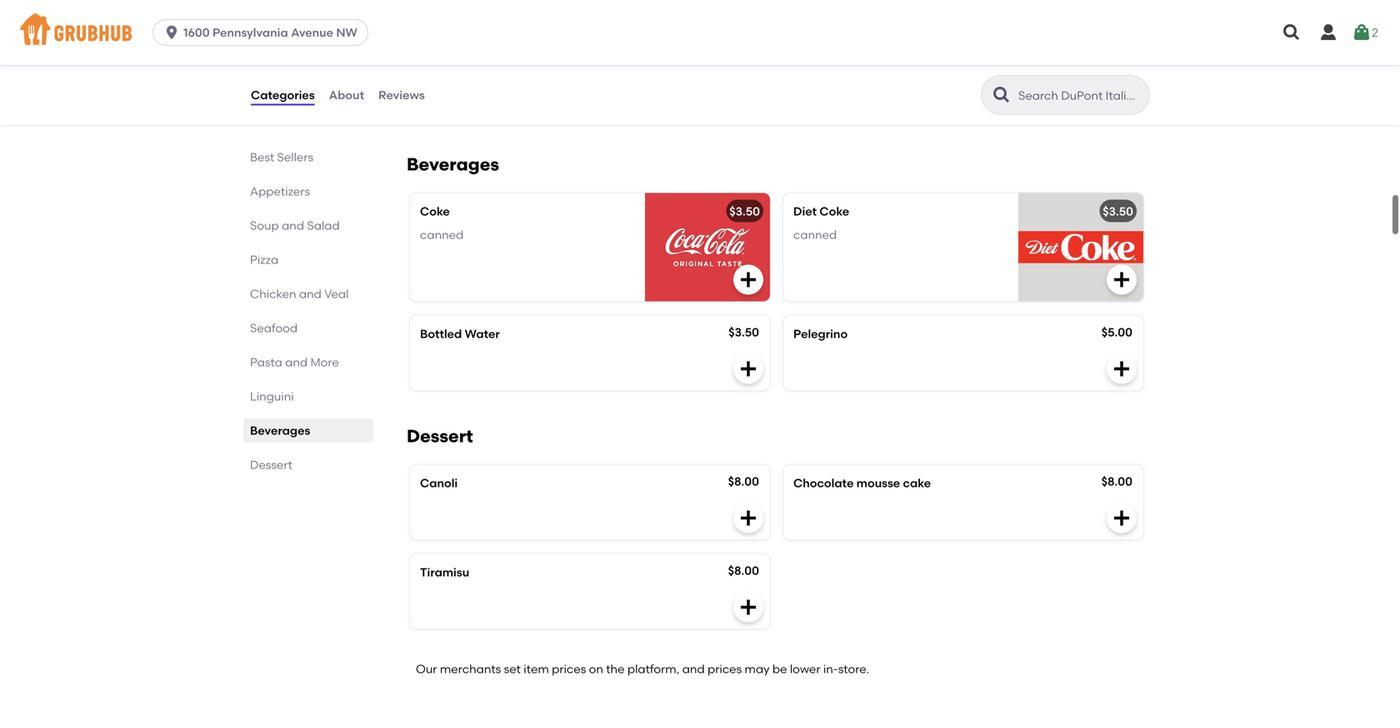 Task type: vqa. For each thing, say whether or not it's contained in the screenshot.
the 'Bottled' at left top
yes



Task type: describe. For each thing, give the bounding box(es) containing it.
nw
[[336, 25, 358, 40]]

salad
[[307, 218, 340, 233]]

$3.50 for coke
[[730, 204, 760, 218]]

and for veal
[[299, 287, 322, 301]]

and right platform, at the left of page
[[683, 662, 705, 676]]

bottled water
[[420, 327, 500, 341]]

tomatoes,
[[459, 59, 518, 73]]

2 coke from the left
[[820, 204, 850, 218]]

cake
[[903, 476, 931, 490]]

svg image inside 2 button
[[1352, 23, 1372, 43]]

pasta
[[250, 355, 283, 369]]

1 vertical spatial beverages
[[250, 424, 310, 438]]

0 vertical spatial beverages
[[407, 154, 499, 175]]

seafood
[[250, 321, 298, 335]]

1600 pennsylvania avenue nw
[[184, 25, 358, 40]]

about button
[[328, 65, 365, 125]]

our
[[416, 662, 437, 676]]

best
[[250, 150, 274, 164]]

categories
[[251, 88, 315, 102]]

our merchants set item prices on the platform, and prices may be lower in-store.
[[416, 662, 870, 676]]

canoli
[[420, 476, 458, 490]]

canned for diet coke
[[794, 228, 837, 242]]

categories button
[[250, 65, 316, 125]]

in-
[[824, 662, 839, 676]]

diet coke image
[[1019, 193, 1144, 301]]

$8.00 for tiramisu
[[728, 564, 760, 578]]

$8.00 for canoli
[[728, 474, 760, 488]]

0 horizontal spatial dessert
[[250, 458, 293, 472]]

penne tomatoes, basil and vodka sauce
[[420, 59, 649, 73]]

on
[[589, 662, 604, 676]]

best sellers
[[250, 150, 314, 164]]

2 button
[[1352, 18, 1379, 48]]

and for more
[[285, 355, 308, 369]]

avenue
[[291, 25, 334, 40]]

the
[[606, 662, 625, 676]]

vodka
[[576, 59, 611, 73]]

soup and salad
[[250, 218, 340, 233]]

more
[[311, 355, 339, 369]]

sauce
[[614, 59, 649, 73]]



Task type: locate. For each thing, give the bounding box(es) containing it.
pelegrino
[[794, 327, 848, 341]]

canned
[[420, 228, 464, 242], [794, 228, 837, 242]]

platform,
[[628, 662, 680, 676]]

and right soup on the top
[[282, 218, 304, 233]]

0 horizontal spatial canned
[[420, 228, 464, 242]]

1 horizontal spatial dessert
[[407, 426, 473, 447]]

1 horizontal spatial coke
[[820, 204, 850, 218]]

and
[[551, 59, 574, 73], [282, 218, 304, 233], [299, 287, 322, 301], [285, 355, 308, 369], [683, 662, 705, 676]]

2 prices from the left
[[708, 662, 742, 676]]

bottled
[[420, 327, 462, 341]]

main navigation navigation
[[0, 0, 1401, 65]]

chicken and veal
[[250, 287, 349, 301]]

diet
[[794, 204, 817, 218]]

mousse
[[857, 476, 901, 490]]

sellers
[[277, 150, 314, 164]]

search icon image
[[992, 85, 1012, 105]]

prices
[[552, 662, 586, 676], [708, 662, 742, 676]]

pennsylvania
[[213, 25, 288, 40]]

water
[[465, 327, 500, 341]]

set
[[504, 662, 521, 676]]

pasta and more
[[250, 355, 339, 369]]

veal
[[324, 287, 349, 301]]

dessert down linguini
[[250, 458, 293, 472]]

chocolate mousse cake
[[794, 476, 931, 490]]

2
[[1372, 25, 1379, 39]]

$3.50
[[730, 204, 760, 218], [1103, 204, 1134, 218], [729, 325, 760, 339]]

be
[[773, 662, 788, 676]]

reviews button
[[378, 65, 426, 125]]

$8.00
[[728, 474, 760, 488], [1102, 474, 1133, 488], [728, 564, 760, 578]]

1600 pennsylvania avenue nw button
[[153, 19, 375, 46]]

item
[[524, 662, 549, 676]]

about
[[329, 88, 364, 102]]

lower
[[790, 662, 821, 676]]

svg image
[[1282, 23, 1302, 43], [164, 24, 180, 41], [739, 270, 759, 290], [739, 508, 759, 528], [1112, 508, 1132, 528]]

soup
[[250, 218, 279, 233]]

1 coke from the left
[[420, 204, 450, 218]]

1 horizontal spatial prices
[[708, 662, 742, 676]]

1 prices from the left
[[552, 662, 586, 676]]

prices left may at the right bottom
[[708, 662, 742, 676]]

and left veal
[[299, 287, 322, 301]]

and for salad
[[282, 218, 304, 233]]

chocolate
[[794, 476, 854, 490]]

store.
[[839, 662, 870, 676]]

linguini
[[250, 389, 294, 404]]

appetizers
[[250, 184, 310, 198]]

dessert up canoli
[[407, 426, 473, 447]]

svg image
[[1319, 23, 1339, 43], [1352, 23, 1372, 43], [1112, 270, 1132, 290], [739, 359, 759, 379], [1112, 359, 1132, 379], [739, 597, 759, 617]]

penne
[[420, 59, 456, 73]]

and left more
[[285, 355, 308, 369]]

1 vertical spatial dessert
[[250, 458, 293, 472]]

coke
[[420, 204, 450, 218], [820, 204, 850, 218]]

coke image
[[645, 193, 770, 301]]

1600
[[184, 25, 210, 40]]

$5.00
[[1102, 325, 1133, 339]]

tiramisu
[[420, 565, 470, 579]]

1 horizontal spatial beverages
[[407, 154, 499, 175]]

1 horizontal spatial canned
[[794, 228, 837, 242]]

1 canned from the left
[[420, 228, 464, 242]]

chicken
[[250, 287, 296, 301]]

$8.00 for chocolate mousse cake
[[1102, 474, 1133, 488]]

0 horizontal spatial prices
[[552, 662, 586, 676]]

2 canned from the left
[[794, 228, 837, 242]]

reviews
[[379, 88, 425, 102]]

basil
[[521, 59, 548, 73]]

merchants
[[440, 662, 501, 676]]

pizza
[[250, 253, 279, 267]]

diet coke
[[794, 204, 850, 218]]

prices left on
[[552, 662, 586, 676]]

canned for coke
[[420, 228, 464, 242]]

svg image inside 1600 pennsylvania avenue nw button
[[164, 24, 180, 41]]

beverages
[[407, 154, 499, 175], [250, 424, 310, 438]]

Search DuPont Italian Kitchen search field
[[1017, 88, 1145, 103]]

0 horizontal spatial beverages
[[250, 424, 310, 438]]

0 vertical spatial dessert
[[407, 426, 473, 447]]

$3.50 for diet coke
[[1103, 204, 1134, 218]]

may
[[745, 662, 770, 676]]

$18.00
[[724, 54, 760, 68]]

dessert
[[407, 426, 473, 447], [250, 458, 293, 472]]

and right basil
[[551, 59, 574, 73]]

0 horizontal spatial coke
[[420, 204, 450, 218]]



